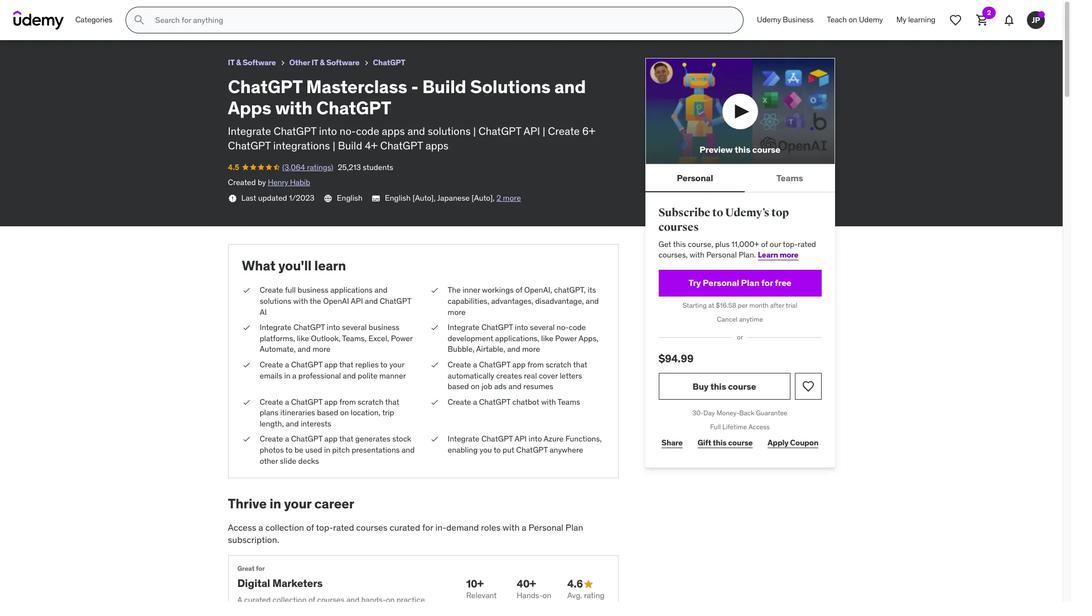 Task type: describe. For each thing, give the bounding box(es) containing it.
my
[[897, 15, 907, 25]]

starting
[[683, 301, 707, 310]]

share button
[[659, 432, 686, 455]]

subscription.
[[228, 535, 279, 546]]

courses inside access a collection of top-rated courses curated for in-demand roles with a personal plan subscription.
[[356, 523, 388, 534]]

inner
[[463, 285, 481, 296]]

with inside get this course, plus 11,000+ of our top-rated courses, with personal plan.
[[690, 250, 705, 260]]

for inside great for digital marketers
[[256, 565, 265, 573]]

wishlist image
[[802, 380, 815, 394]]

coupon
[[791, 438, 819, 448]]

by
[[258, 178, 266, 188]]

0 horizontal spatial students
[[114, 19, 144, 29]]

0 horizontal spatial ratings)
[[58, 19, 84, 29]]

trip
[[382, 408, 394, 418]]

1 vertical spatial your
[[284, 496, 312, 513]]

subscribe
[[659, 206, 711, 220]]

udemy image
[[13, 11, 64, 30]]

udemy business link
[[751, 7, 821, 33]]

automatically
[[448, 371, 495, 381]]

business inside create full business applications and solutions with the openai api and chatgpt ai
[[298, 285, 329, 296]]

lifetime
[[723, 423, 748, 431]]

integrate for integrate chatgpt api into azure functions, enabling you to put chatgpt anywhere
[[448, 435, 480, 445]]

xsmall image for create a chatgpt chatbot with teams
[[430, 397, 439, 408]]

create a chatgpt app that replies to your emails in a professional and polite manner
[[260, 360, 406, 381]]

other
[[260, 456, 278, 467]]

no- inside integrate chatgpt into several no-code development applications, like power apps, bubble, airtable, and more
[[557, 323, 569, 333]]

0 vertical spatial (3,064
[[33, 19, 56, 29]]

plus
[[716, 239, 730, 249]]

this for buy
[[711, 381, 727, 392]]

into inside 'integrate chatgpt api into azure functions, enabling you to put chatgpt anywhere'
[[529, 435, 542, 445]]

the
[[310, 296, 321, 306]]

learn
[[315, 257, 346, 274]]

that inside create a chatgpt app that replies to your emails in a professional and polite manner
[[340, 360, 354, 370]]

into inside integrate chatgpt into several business platforms, like outlook, teams, excel, power automate, and more
[[327, 323, 340, 333]]

or
[[737, 333, 744, 342]]

after
[[771, 301, 785, 310]]

,
[[493, 193, 495, 203]]

code inside integrate chatgpt into several no-code development applications, like power apps, bubble, airtable, and more
[[569, 323, 586, 333]]

app for used
[[325, 435, 338, 445]]

submit search image
[[133, 13, 146, 27]]

demand
[[447, 523, 479, 534]]

resumes
[[524, 382, 554, 392]]

its
[[588, 285, 597, 296]]

1 vertical spatial (3,064 ratings)
[[283, 162, 334, 172]]

course,
[[688, 239, 714, 249]]

digital
[[238, 577, 270, 591]]

in inside create a chatgpt app that replies to your emails in a professional and polite manner
[[284, 371, 291, 381]]

chatgpt inside the create a chatgpt app from scratch that automatically creates real cover letters based on job ads and resumes
[[479, 360, 511, 370]]

based inside the create a chatgpt app from scratch that automatically creates real cover letters based on job ads and resumes
[[448, 382, 469, 392]]

created
[[228, 178, 256, 188]]

create a chatgpt app that generates stock photos to be used in pitch presentations and other slide decks
[[260, 435, 415, 467]]

teach
[[828, 15, 847, 25]]

udemy inside 'link'
[[860, 15, 884, 25]]

1 it from the left
[[228, 58, 235, 68]]

xsmall image for create full business applications and solutions with the openai api and chatgpt ai
[[242, 285, 251, 296]]

chatgpt inside create a chatgpt app that generates stock photos to be used in pitch presentations and other slide decks
[[291, 435, 323, 445]]

ads
[[495, 382, 507, 392]]

1 vertical spatial 25,213
[[338, 162, 361, 172]]

- for chatgpt masterclass - build solutions and apps with chatgpt integrate chatgpt into no-code apps and solutions | chatgpt api | create 6+ chatgpt integrations | build 4+ chatgpt apps
[[411, 75, 419, 98]]

teams,
[[342, 334, 367, 344]]

rated inside get this course, plus 11,000+ of our top-rated courses, with personal plan.
[[798, 239, 817, 249]]

1 horizontal spatial 4.5
[[228, 162, 239, 172]]

0 vertical spatial 25,213
[[89, 19, 112, 29]]

chatgpt inside create a chatgpt app that replies to your emails in a professional and polite manner
[[291, 360, 323, 370]]

real
[[524, 371, 537, 381]]

[auto]
[[472, 193, 493, 203]]

teams button
[[745, 165, 835, 192]]

create inside chatgpt masterclass - build solutions and apps with chatgpt integrate chatgpt into no-code apps and solutions | chatgpt api | create 6+ chatgpt integrations | build 4+ chatgpt apps
[[548, 124, 580, 138]]

on inside 'link'
[[849, 15, 858, 25]]

[auto], japanese
[[413, 193, 470, 203]]

Search for anything text field
[[153, 11, 730, 30]]

on inside the create a chatgpt app from scratch that automatically creates real cover letters based on job ads and resumes
[[471, 382, 480, 392]]

xsmall image left chatgpt link
[[362, 59, 371, 68]]

month
[[750, 301, 769, 310]]

30-
[[693, 409, 704, 418]]

more right ,
[[503, 193, 521, 203]]

4.6
[[568, 578, 583, 591]]

marketers
[[273, 577, 323, 591]]

0 horizontal spatial 2
[[497, 193, 501, 203]]

this for get
[[674, 239, 686, 249]]

full
[[285, 285, 296, 296]]

more inside integrate chatgpt into several no-code development applications, like power apps, bubble, airtable, and more
[[522, 345, 541, 355]]

plan.
[[739, 250, 757, 260]]

notifications image
[[1003, 13, 1017, 27]]

1 horizontal spatial (3,064
[[283, 162, 305, 172]]

gift
[[698, 438, 712, 448]]

in-
[[436, 523, 447, 534]]

0 horizontal spatial |
[[333, 139, 336, 153]]

chatgpt inside integrate chatgpt into several no-code development applications, like power apps, bubble, airtable, and more
[[482, 323, 513, 333]]

and inside create a chatgpt app that generates stock photos to be used in pitch presentations and other slide decks
[[402, 446, 415, 456]]

course for buy this course
[[729, 381, 757, 392]]

to inside create a chatgpt app that replies to your emails in a professional and polite manner
[[381, 360, 388, 370]]

solutions for chatgpt masterclass - build solutions and apps with chatgpt
[[132, 5, 172, 16]]

based inside the create a chatgpt app from scratch that plans itineraries based on location, trip length, and interests
[[317, 408, 339, 418]]

on inside the create a chatgpt app from scratch that plans itineraries based on location, trip length, and interests
[[340, 408, 349, 418]]

2 it from the left
[[312, 58, 318, 68]]

slide
[[280, 456, 297, 467]]

1 horizontal spatial build
[[338, 139, 363, 153]]

into inside integrate chatgpt into several no-code development applications, like power apps, bubble, airtable, and more
[[515, 323, 529, 333]]

personal up $16.58
[[703, 278, 740, 289]]

0 vertical spatial 25,213 students
[[89, 19, 144, 29]]

last updated 1/2023
[[241, 193, 315, 203]]

courses inside "subscribe to udemy's top courses"
[[659, 220, 699, 234]]

tab list containing personal
[[646, 165, 835, 193]]

2 software from the left
[[327, 58, 360, 68]]

rated inside access a collection of top-rated courses curated for in-demand roles with a personal plan subscription.
[[333, 523, 354, 534]]

henry habib link
[[268, 178, 310, 188]]

interests
[[301, 419, 331, 429]]

create for create full business applications and solutions with the openai api and chatgpt ai
[[260, 285, 283, 296]]

disadvantage,
[[536, 296, 584, 306]]

personal inside access a collection of top-rated courses curated for in-demand roles with a personal plan subscription.
[[529, 523, 564, 534]]

preview this course
[[700, 144, 781, 155]]

0 horizontal spatial apps
[[382, 124, 405, 138]]

and inside the create a chatgpt app from scratch that plans itineraries based on location, trip length, and interests
[[286, 419, 299, 429]]

integrate chatgpt into several business platforms, like outlook, teams, excel, power automate, and more
[[260, 323, 413, 355]]

power inside integrate chatgpt into several no-code development applications, like power apps, bubble, airtable, and more
[[556, 334, 577, 344]]

xsmall image for integrate chatgpt into several business platforms, like outlook, teams, excel, power automate, and more
[[242, 323, 251, 334]]

create a chatgpt app from scratch that automatically creates real cover letters based on job ads and resumes
[[448, 360, 588, 392]]

enabling
[[448, 446, 478, 456]]

created by henry habib
[[228, 178, 310, 188]]

udemy's
[[726, 206, 770, 220]]

integrate for integrate chatgpt into several business platforms, like outlook, teams, excel, power automate, and more
[[260, 323, 292, 333]]

of inside avg. rating of courses
[[568, 602, 574, 603]]

business
[[783, 15, 814, 25]]

xsmall image left 'other'
[[278, 59, 287, 68]]

a for create a chatgpt chatbot with teams
[[473, 397, 477, 407]]

anywhere
[[550, 446, 584, 456]]

avg.
[[568, 591, 583, 601]]

2 link
[[970, 7, 996, 33]]

0 vertical spatial 4.5
[[9, 19, 20, 29]]

on inside 40+ hands-on exercises
[[543, 591, 552, 601]]

access inside access a collection of top-rated courses curated for in-demand roles with a personal plan subscription.
[[228, 523, 257, 534]]

1 vertical spatial apps
[[426, 139, 449, 153]]

10+
[[467, 578, 484, 591]]

a right roles
[[522, 523, 527, 534]]

platforms,
[[260, 334, 295, 344]]

courses,
[[659, 250, 688, 260]]

gift this course link
[[695, 432, 756, 455]]

professional
[[299, 371, 341, 381]]

create for create a chatgpt app from scratch that automatically creates real cover letters based on job ads and resumes
[[448, 360, 471, 370]]

1 vertical spatial 25,213 students
[[338, 162, 394, 172]]

roles
[[481, 523, 501, 534]]

automate,
[[260, 345, 296, 355]]

job
[[482, 382, 493, 392]]

chatgpt,
[[554, 285, 586, 296]]

applications,
[[496, 334, 540, 344]]

learning
[[909, 15, 936, 25]]

your inside create a chatgpt app that replies to your emails in a professional and polite manner
[[390, 360, 405, 370]]

personal button
[[646, 165, 745, 192]]

applications
[[331, 285, 373, 296]]

build for chatgpt masterclass - build solutions and apps with chatgpt
[[107, 5, 130, 16]]

and inside the create a chatgpt app from scratch that automatically creates real cover letters based on job ads and resumes
[[509, 382, 522, 392]]

courses inside 10+ relevant courses
[[467, 602, 494, 603]]

from for on
[[340, 397, 356, 407]]

chatbot
[[513, 397, 540, 407]]

guarantee
[[757, 409, 788, 418]]

1 udemy from the left
[[757, 15, 782, 25]]

teach on udemy
[[828, 15, 884, 25]]

a for create a chatgpt app that generates stock photos to be used in pitch presentations and other slide decks
[[285, 435, 289, 445]]

of inside get this course, plus 11,000+ of our top-rated courses, with personal plan.
[[762, 239, 768, 249]]

location,
[[351, 408, 381, 418]]

that inside the create a chatgpt app from scratch that automatically creates real cover letters based on job ads and resumes
[[574, 360, 588, 370]]

xsmall image for create a chatgpt app that replies to your emails in a professional and polite manner
[[242, 360, 251, 371]]

1 vertical spatial teams
[[558, 397, 581, 407]]

2 horizontal spatial |
[[543, 124, 546, 138]]

1 horizontal spatial |
[[474, 124, 476, 138]]



Task type: vqa. For each thing, say whether or not it's contained in the screenshot.
generates in the bottom of the page
yes



Task type: locate. For each thing, give the bounding box(es) containing it.
teams down letters
[[558, 397, 581, 407]]

|
[[474, 124, 476, 138], [543, 124, 546, 138], [333, 139, 336, 153]]

software left 'other'
[[243, 58, 276, 68]]

course for gift this course
[[729, 438, 753, 448]]

0 vertical spatial apps
[[192, 5, 214, 16]]

ai
[[260, 307, 267, 317]]

1 horizontal spatial udemy
[[860, 15, 884, 25]]

apply coupon button
[[765, 432, 822, 455]]

(3,064 left categories dropdown button
[[33, 19, 56, 29]]

chatgpt inside the create a chatgpt app from scratch that plans itineraries based on location, trip length, and interests
[[291, 397, 323, 407]]

1 english from the left
[[337, 193, 363, 203]]

teach on udemy link
[[821, 7, 890, 33]]

xsmall image for last updated 1/2023
[[228, 194, 237, 203]]

learn more
[[758, 250, 799, 260]]

40+ hands-on exercises
[[517, 578, 552, 603]]

shopping cart with 2 items image
[[976, 13, 990, 27]]

software right 'other'
[[327, 58, 360, 68]]

your up manner
[[390, 360, 405, 370]]

to up manner
[[381, 360, 388, 370]]

create inside the create a chatgpt app from scratch that plans itineraries based on location, trip length, and interests
[[260, 397, 283, 407]]

2 more button
[[497, 193, 521, 204]]

xsmall image for create a chatgpt app that generates stock photos to be used in pitch presentations and other slide decks
[[242, 435, 251, 446]]

learn more link
[[758, 250, 799, 260]]

in up "collection"
[[270, 496, 281, 513]]

that inside the create a chatgpt app from scratch that plans itineraries based on location, trip length, and interests
[[385, 397, 400, 407]]

1 horizontal spatial students
[[363, 162, 394, 172]]

masterclass inside chatgpt masterclass - build solutions and apps with chatgpt integrate chatgpt into no-code apps and solutions | chatgpt api | create 6+ chatgpt integrations | build 4+ chatgpt apps
[[306, 75, 408, 98]]

of down avg.
[[568, 602, 574, 603]]

small image
[[583, 579, 595, 590]]

xsmall image
[[242, 285, 251, 296], [430, 285, 439, 296], [242, 323, 251, 334], [430, 323, 439, 334], [242, 360, 251, 371], [430, 360, 439, 371], [242, 435, 251, 446]]

1 vertical spatial api
[[351, 296, 363, 306]]

money-
[[717, 409, 740, 418]]

0 vertical spatial plan
[[742, 278, 760, 289]]

in right emails
[[284, 371, 291, 381]]

api
[[524, 124, 540, 138], [351, 296, 363, 306], [515, 435, 527, 445]]

chatgpt masterclass - build solutions and apps with chatgpt
[[9, 5, 275, 16]]

in inside thrive in your career element
[[270, 496, 281, 513]]

and inside the inner workings of openai, chatgpt, its capabilities, advantages, disadvantage, and more
[[586, 296, 599, 306]]

1 vertical spatial no-
[[557, 323, 569, 333]]

2 left notifications "icon"
[[988, 8, 992, 17]]

xsmall image
[[278, 59, 287, 68], [362, 59, 371, 68], [228, 194, 237, 203], [242, 397, 251, 408], [430, 397, 439, 408], [430, 435, 439, 446]]

0 vertical spatial apps
[[382, 124, 405, 138]]

stock
[[393, 435, 412, 445]]

0 horizontal spatial 25,213
[[89, 19, 112, 29]]

- inside chatgpt masterclass - build solutions and apps with chatgpt integrate chatgpt into no-code apps and solutions | chatgpt api | create 6+ chatgpt integrations | build 4+ chatgpt apps
[[411, 75, 419, 98]]

replies
[[356, 360, 379, 370]]

of right "collection"
[[306, 523, 314, 534]]

english right the course language image
[[337, 193, 363, 203]]

a up slide
[[285, 435, 289, 445]]

apps
[[382, 124, 405, 138], [426, 139, 449, 153]]

anytime
[[740, 315, 764, 324]]

back
[[740, 409, 755, 418]]

0 vertical spatial solutions
[[428, 124, 471, 138]]

on right teach
[[849, 15, 858, 25]]

0 vertical spatial business
[[298, 285, 329, 296]]

from inside the create a chatgpt app from scratch that plans itineraries based on location, trip length, and interests
[[340, 397, 356, 407]]

access up subscription. at the bottom left of the page
[[228, 523, 257, 534]]

solutions
[[428, 124, 471, 138], [260, 296, 292, 306]]

2 english from the left
[[385, 193, 411, 203]]

and inside integrate chatgpt into several no-code development applications, like power apps, bubble, airtable, and more
[[508, 345, 521, 355]]

to inside 'integrate chatgpt api into azure functions, enabling you to put chatgpt anywhere'
[[494, 446, 501, 456]]

& inside other it & software link
[[320, 58, 325, 68]]

access inside 30-day money-back guarantee full lifetime access
[[749, 423, 770, 431]]

xsmall image left platforms,
[[242, 323, 251, 334]]

1 horizontal spatial like
[[542, 334, 554, 344]]

masterclass for chatgpt masterclass - build solutions and apps with chatgpt
[[49, 5, 100, 16]]

in right used
[[324, 446, 331, 456]]

you'll
[[279, 257, 312, 274]]

& inside it & software link
[[236, 58, 241, 68]]

this inside button
[[711, 381, 727, 392]]

create inside create a chatgpt app that generates stock photos to be used in pitch presentations and other slide decks
[[260, 435, 283, 445]]

1 horizontal spatial software
[[327, 58, 360, 68]]

2 right ,
[[497, 193, 501, 203]]

integrate up platforms,
[[260, 323, 292, 333]]

categories button
[[69, 7, 119, 33]]

into left 'azure'
[[529, 435, 542, 445]]

1 vertical spatial masterclass
[[306, 75, 408, 98]]

solutions inside create full business applications and solutions with the openai api and chatgpt ai
[[260, 296, 292, 306]]

several inside integrate chatgpt into several business platforms, like outlook, teams, excel, power automate, and more
[[342, 323, 367, 333]]

2 vertical spatial build
[[338, 139, 363, 153]]

solutions inside chatgpt masterclass - build solutions and apps with chatgpt integrate chatgpt into no-code apps and solutions | chatgpt api | create 6+ chatgpt integrations | build 4+ chatgpt apps
[[470, 75, 551, 98]]

0 vertical spatial code
[[356, 124, 380, 138]]

0 vertical spatial for
[[762, 278, 774, 289]]

0 horizontal spatial masterclass
[[49, 5, 100, 16]]

0 horizontal spatial english
[[337, 193, 363, 203]]

create down bubble,
[[448, 360, 471, 370]]

udemy left business
[[757, 15, 782, 25]]

create for create a chatgpt chatbot with teams
[[448, 397, 471, 407]]

career
[[315, 496, 354, 513]]

create up photos at left bottom
[[260, 435, 283, 445]]

generates
[[356, 435, 391, 445]]

collection
[[266, 523, 304, 534]]

scratch up cover
[[546, 360, 572, 370]]

from inside the create a chatgpt app from scratch that automatically creates real cover letters based on job ads and resumes
[[528, 360, 544, 370]]

0 horizontal spatial apps
[[192, 5, 214, 16]]

your up "collection"
[[284, 496, 312, 513]]

in
[[284, 371, 291, 381], [324, 446, 331, 456], [270, 496, 281, 513]]

0 vertical spatial ratings)
[[58, 19, 84, 29]]

course language image
[[324, 194, 333, 203]]

1 several from the left
[[342, 323, 367, 333]]

like inside integrate chatgpt into several business platforms, like outlook, teams, excel, power automate, and more
[[297, 334, 309, 344]]

other
[[289, 58, 310, 68]]

xsmall image left development
[[430, 323, 439, 334]]

a for create a chatgpt app from scratch that plans itineraries based on location, trip length, and interests
[[285, 397, 289, 407]]

into
[[319, 124, 337, 138], [327, 323, 340, 333], [515, 323, 529, 333], [529, 435, 542, 445]]

to left udemy's
[[713, 206, 724, 220]]

integrate for integrate chatgpt into several no-code development applications, like power apps, bubble, airtable, and more
[[448, 323, 480, 333]]

teams
[[777, 172, 804, 183], [558, 397, 581, 407]]

to inside create a chatgpt app that generates stock photos to be used in pitch presentations and other slide decks
[[286, 446, 293, 456]]

2 horizontal spatial build
[[423, 75, 467, 98]]

power right the excel,
[[391, 334, 413, 344]]

1 horizontal spatial apps
[[426, 139, 449, 153]]

personal
[[677, 172, 714, 183], [707, 250, 737, 260], [703, 278, 740, 289], [529, 523, 564, 534]]

xsmall image left emails
[[242, 360, 251, 371]]

app up interests
[[325, 397, 338, 407]]

business up the
[[298, 285, 329, 296]]

1 horizontal spatial power
[[556, 334, 577, 344]]

based up interests
[[317, 408, 339, 418]]

create up plans
[[260, 397, 283, 407]]

create down automatically
[[448, 397, 471, 407]]

code
[[356, 124, 380, 138], [569, 323, 586, 333]]

in inside create a chatgpt app that generates stock photos to be used in pitch presentations and other slide decks
[[324, 446, 331, 456]]

airtable,
[[476, 345, 506, 355]]

code up 4+
[[356, 124, 380, 138]]

power inside integrate chatgpt into several business platforms, like outlook, teams, excel, power automate, and more
[[391, 334, 413, 344]]

business inside integrate chatgpt into several business platforms, like outlook, teams, excel, power automate, and more
[[369, 323, 400, 333]]

0 horizontal spatial from
[[340, 397, 356, 407]]

- for chatgpt masterclass - build solutions and apps with chatgpt
[[102, 5, 105, 16]]

xsmall image for integrate chatgpt api into azure functions, enabling you to put chatgpt anywhere
[[430, 435, 439, 446]]

be
[[295, 446, 304, 456]]

personal down the preview
[[677, 172, 714, 183]]

1 horizontal spatial 25,213
[[338, 162, 361, 172]]

of inside the inner workings of openai, chatgpt, its capabilities, advantages, disadvantage, and more
[[516, 285, 523, 296]]

1 horizontal spatial 25,213 students
[[338, 162, 394, 172]]

top- inside get this course, plus 11,000+ of our top-rated courses, with personal plan.
[[783, 239, 798, 249]]

personal right roles
[[529, 523, 564, 534]]

integrate up enabling
[[448, 435, 480, 445]]

app inside create a chatgpt app that generates stock photos to be used in pitch presentations and other slide decks
[[325, 435, 338, 445]]

this inside button
[[735, 144, 751, 155]]

integrate inside integrate chatgpt into several no-code development applications, like power apps, bubble, airtable, and more
[[448, 323, 480, 333]]

1 vertical spatial 2
[[497, 193, 501, 203]]

2 vertical spatial course
[[729, 438, 753, 448]]

1 vertical spatial for
[[423, 523, 434, 534]]

0 horizontal spatial scratch
[[358, 397, 384, 407]]

into up integrations
[[319, 124, 337, 138]]

0 horizontal spatial teams
[[558, 397, 581, 407]]

thrive in your career element
[[228, 496, 619, 603]]

wishlist image
[[950, 13, 963, 27]]

more inside the inner workings of openai, chatgpt, its capabilities, advantages, disadvantage, and more
[[448, 307, 466, 317]]

0 vertical spatial masterclass
[[49, 5, 100, 16]]

english for english [auto], japanese [auto] , 2 more
[[385, 193, 411, 203]]

business up the excel,
[[369, 323, 400, 333]]

ratings)
[[58, 19, 84, 29], [307, 162, 334, 172]]

xsmall image down what
[[242, 285, 251, 296]]

0 horizontal spatial for
[[256, 565, 265, 573]]

that up trip at left bottom
[[385, 397, 400, 407]]

0 horizontal spatial (3,064
[[33, 19, 56, 29]]

xsmall image for integrate chatgpt into several no-code development applications, like power apps, bubble, airtable, and more
[[430, 323, 439, 334]]

1 horizontal spatial based
[[448, 382, 469, 392]]

integrate up development
[[448, 323, 480, 333]]

scratch inside the create a chatgpt app from scratch that automatically creates real cover letters based on job ads and resumes
[[546, 360, 572, 370]]

scratch for location,
[[358, 397, 384, 407]]

software
[[243, 58, 276, 68], [327, 58, 360, 68]]

that up letters
[[574, 360, 588, 370]]

0 vertical spatial build
[[107, 5, 130, 16]]

students down chatgpt masterclass - build solutions and apps with chatgpt
[[114, 19, 144, 29]]

several for like
[[530, 323, 555, 333]]

full
[[711, 423, 721, 431]]

access down the back in the right bottom of the page
[[749, 423, 770, 431]]

with inside chatgpt masterclass - build solutions and apps with chatgpt integrate chatgpt into no-code apps and solutions | chatgpt api | create 6+ chatgpt integrations | build 4+ chatgpt apps
[[275, 97, 313, 120]]

a inside the create a chatgpt app from scratch that plans itineraries based on location, trip length, and interests
[[285, 397, 289, 407]]

40+
[[517, 578, 536, 591]]

several up applications,
[[530, 323, 555, 333]]

a up itineraries
[[285, 397, 289, 407]]

0 vertical spatial access
[[749, 423, 770, 431]]

on up exercises
[[543, 591, 552, 601]]

solutions for chatgpt masterclass - build solutions and apps with chatgpt integrate chatgpt into no-code apps and solutions | chatgpt api | create 6+ chatgpt integrations | build 4+ chatgpt apps
[[470, 75, 551, 98]]

preview this course button
[[646, 58, 835, 165]]

1 vertical spatial -
[[411, 75, 419, 98]]

1 horizontal spatial ratings)
[[307, 162, 334, 172]]

and inside integrate chatgpt into several business platforms, like outlook, teams, excel, power automate, and more
[[298, 345, 311, 355]]

top- down "career"
[[316, 523, 333, 534]]

course up the back in the right bottom of the page
[[729, 381, 757, 392]]

hands-
[[517, 591, 543, 601]]

0 vertical spatial no-
[[340, 124, 356, 138]]

a up automatically
[[473, 360, 477, 370]]

create for create a chatgpt app that replies to your emails in a professional and polite manner
[[260, 360, 283, 370]]

0 horizontal spatial code
[[356, 124, 380, 138]]

decks
[[298, 456, 319, 467]]

xsmall image left last
[[228, 194, 237, 203]]

masterclass
[[49, 5, 100, 16], [306, 75, 408, 98]]

from
[[528, 360, 544, 370], [340, 397, 356, 407]]

1 vertical spatial access
[[228, 523, 257, 534]]

1 horizontal spatial rated
[[798, 239, 817, 249]]

$94.99
[[659, 352, 694, 366]]

app inside the create a chatgpt app from scratch that automatically creates real cover letters based on job ads and resumes
[[513, 360, 526, 370]]

chatgpt inside create full business applications and solutions with the openai api and chatgpt ai
[[380, 296, 412, 306]]

1 software from the left
[[243, 58, 276, 68]]

no- inside chatgpt masterclass - build solutions and apps with chatgpt integrate chatgpt into no-code apps and solutions | chatgpt api | create 6+ chatgpt integrations | build 4+ chatgpt apps
[[340, 124, 356, 138]]

this inside get this course, plus 11,000+ of our top-rated courses, with personal plan.
[[674, 239, 686, 249]]

a up subscription. at the bottom left of the page
[[259, 523, 263, 534]]

that inside create a chatgpt app that generates stock photos to be used in pitch presentations and other slide decks
[[340, 435, 354, 445]]

app up creates
[[513, 360, 526, 370]]

a inside the create a chatgpt app from scratch that automatically creates real cover letters based on job ads and resumes
[[473, 360, 477, 370]]

2 & from the left
[[320, 58, 325, 68]]

to inside "subscribe to udemy's top courses"
[[713, 206, 724, 220]]

xsmall image for create a chatgpt app from scratch that automatically creates real cover letters based on job ads and resumes
[[430, 360, 439, 371]]

letters
[[560, 371, 583, 381]]

courses down relevant
[[467, 602, 494, 603]]

habib
[[290, 178, 310, 188]]

1/2023
[[289, 193, 315, 203]]

app for on
[[325, 397, 338, 407]]

from up real
[[528, 360, 544, 370]]

it & software
[[228, 58, 276, 68]]

apps for chatgpt masterclass - build solutions and apps with chatgpt
[[192, 5, 214, 16]]

of up advantages,
[[516, 285, 523, 296]]

udemy
[[757, 15, 782, 25], [860, 15, 884, 25]]

create up emails
[[260, 360, 283, 370]]

apps inside chatgpt masterclass - build solutions and apps with chatgpt integrate chatgpt into no-code apps and solutions | chatgpt api | create 6+ chatgpt integrations | build 4+ chatgpt apps
[[228, 97, 271, 120]]

that left replies
[[340, 360, 354, 370]]

this right buy
[[711, 381, 727, 392]]

teams up top
[[777, 172, 804, 183]]

starting at $16.58 per month after trial cancel anytime
[[683, 301, 798, 324]]

openai
[[323, 296, 349, 306]]

0 vertical spatial -
[[102, 5, 105, 16]]

1 horizontal spatial english
[[385, 193, 411, 203]]

azure
[[544, 435, 564, 445]]

updated
[[258, 193, 287, 203]]

25,213 students down chatgpt masterclass - build solutions and apps with chatgpt
[[89, 19, 144, 29]]

api inside create full business applications and solutions with the openai api and chatgpt ai
[[351, 296, 363, 306]]

1 horizontal spatial -
[[411, 75, 419, 98]]

scratch up location,
[[358, 397, 384, 407]]

2 like from the left
[[542, 334, 554, 344]]

with
[[216, 5, 235, 16], [275, 97, 313, 120], [690, 250, 705, 260], [293, 296, 308, 306], [542, 397, 556, 407], [503, 523, 520, 534]]

power left apps,
[[556, 334, 577, 344]]

2 vertical spatial in
[[270, 496, 281, 513]]

integrate inside chatgpt masterclass - build solutions and apps with chatgpt integrate chatgpt into no-code apps and solutions | chatgpt api | create 6+ chatgpt integrations | build 4+ chatgpt apps
[[228, 124, 271, 138]]

with inside create full business applications and solutions with the openai api and chatgpt ai
[[293, 296, 308, 306]]

0 horizontal spatial access
[[228, 523, 257, 534]]

xsmall image left plans
[[242, 397, 251, 408]]

our
[[770, 239, 782, 249]]

chatgpt link
[[373, 56, 406, 70]]

0 horizontal spatial no-
[[340, 124, 356, 138]]

chatgpt inside integrate chatgpt into several business platforms, like outlook, teams, excel, power automate, and more
[[294, 323, 325, 333]]

solutions
[[132, 5, 172, 16], [470, 75, 551, 98]]

courses down "rating" at the bottom of page
[[576, 602, 604, 603]]

0 horizontal spatial udemy
[[757, 15, 782, 25]]

code up apps,
[[569, 323, 586, 333]]

0 horizontal spatial solutions
[[132, 5, 172, 16]]

closed captions image
[[372, 194, 381, 203]]

this for gift
[[713, 438, 727, 448]]

course up teams button
[[753, 144, 781, 155]]

that up pitch
[[340, 435, 354, 445]]

2 udemy from the left
[[860, 15, 884, 25]]

0 vertical spatial from
[[528, 360, 544, 370]]

this for preview
[[735, 144, 751, 155]]

top- right the our
[[783, 239, 798, 249]]

create for create a chatgpt app that generates stock photos to be used in pitch presentations and other slide decks
[[260, 435, 283, 445]]

0 horizontal spatial build
[[107, 5, 130, 16]]

integrate chatgpt api into azure functions, enabling you to put chatgpt anywhere
[[448, 435, 602, 456]]

xsmall image left automatically
[[430, 360, 439, 371]]

this up courses, at right
[[674, 239, 686, 249]]

0 horizontal spatial solutions
[[260, 296, 292, 306]]

app up professional
[[325, 360, 338, 370]]

teams inside button
[[777, 172, 804, 183]]

openai,
[[525, 285, 553, 296]]

create full business applications and solutions with the openai api and chatgpt ai
[[260, 285, 412, 317]]

1 horizontal spatial it
[[312, 58, 318, 68]]

this right gift
[[713, 438, 727, 448]]

(3,064 up henry habib link
[[283, 162, 305, 172]]

for left free
[[762, 278, 774, 289]]

create inside create a chatgpt app that replies to your emails in a professional and polite manner
[[260, 360, 283, 370]]

a right emails
[[293, 371, 297, 381]]

development
[[448, 334, 494, 344]]

at
[[709, 301, 715, 310]]

0 horizontal spatial in
[[270, 496, 281, 513]]

a for create a chatgpt app from scratch that automatically creates real cover letters based on job ads and resumes
[[473, 360, 477, 370]]

course
[[753, 144, 781, 155], [729, 381, 757, 392], [729, 438, 753, 448]]

solutions inside chatgpt masterclass - build solutions and apps with chatgpt integrate chatgpt into no-code apps and solutions | chatgpt api | create 6+ chatgpt integrations | build 4+ chatgpt apps
[[428, 124, 471, 138]]

courses inside avg. rating of courses
[[576, 602, 604, 603]]

based
[[448, 382, 469, 392], [317, 408, 339, 418]]

2 power from the left
[[556, 334, 577, 344]]

xsmall image left enabling
[[430, 435, 439, 446]]

advantages,
[[491, 296, 534, 306]]

preview
[[700, 144, 733, 155]]

create for create a chatgpt app from scratch that plans itineraries based on location, trip length, and interests
[[260, 397, 283, 407]]

personal down plus
[[707, 250, 737, 260]]

2 several from the left
[[530, 323, 555, 333]]

functions,
[[566, 435, 602, 445]]

1 vertical spatial from
[[340, 397, 356, 407]]

1 horizontal spatial access
[[749, 423, 770, 431]]

english [auto], japanese [auto] , 2 more
[[385, 193, 521, 203]]

on left job
[[471, 382, 480, 392]]

with inside access a collection of top-rated courses curated for in-demand roles with a personal plan subscription.
[[503, 523, 520, 534]]

create inside create full business applications and solutions with the openai api and chatgpt ai
[[260, 285, 283, 296]]

pitch
[[332, 446, 350, 456]]

integrate inside 'integrate chatgpt api into azure functions, enabling you to put chatgpt anywhere'
[[448, 435, 480, 445]]

xsmall image for the inner workings of openai, chatgpt, its capabilities, advantages, disadvantage, and more
[[430, 285, 439, 296]]

top- inside access a collection of top-rated courses curated for in-demand roles with a personal plan subscription.
[[316, 523, 333, 534]]

build for chatgpt masterclass - build solutions and apps with chatgpt integrate chatgpt into no-code apps and solutions | chatgpt api | create 6+ chatgpt integrations | build 4+ chatgpt apps
[[423, 75, 467, 98]]

1 vertical spatial students
[[363, 162, 394, 172]]

categories
[[75, 15, 112, 25]]

a for create a chatgpt app that replies to your emails in a professional and polite manner
[[285, 360, 289, 370]]

english for english
[[337, 193, 363, 203]]

like
[[297, 334, 309, 344], [542, 334, 554, 344]]

25,213 students down 4+
[[338, 162, 394, 172]]

my learning link
[[890, 7, 943, 33]]

1 vertical spatial code
[[569, 323, 586, 333]]

plan inside access a collection of top-rated courses curated for in-demand roles with a personal plan subscription.
[[566, 523, 584, 534]]

from for cover
[[528, 360, 544, 370]]

tab list
[[646, 165, 835, 193]]

scratch for letters
[[546, 360, 572, 370]]

more down outlook,
[[313, 345, 331, 355]]

of inside access a collection of top-rated courses curated for in-demand roles with a personal plan subscription.
[[306, 523, 314, 534]]

access a collection of top-rated courses curated for in-demand roles with a personal plan subscription.
[[228, 523, 584, 546]]

like inside integrate chatgpt into several no-code development applications, like power apps, bubble, airtable, and more
[[542, 334, 554, 344]]

apps for chatgpt masterclass - build solutions and apps with chatgpt integrate chatgpt into no-code apps and solutions | chatgpt api | create 6+ chatgpt integrations | build 4+ chatgpt apps
[[228, 97, 271, 120]]

from up location,
[[340, 397, 356, 407]]

more down the our
[[780, 250, 799, 260]]

last
[[241, 193, 256, 203]]

top-
[[783, 239, 798, 249], [316, 523, 333, 534]]

for inside access a collection of top-rated courses curated for in-demand roles with a personal plan subscription.
[[423, 523, 434, 534]]

several inside integrate chatgpt into several no-code development applications, like power apps, bubble, airtable, and more
[[530, 323, 555, 333]]

personal inside get this course, plus 11,000+ of our top-rated courses, with personal plan.
[[707, 250, 737, 260]]

scratch inside the create a chatgpt app from scratch that plans itineraries based on location, trip length, and interests
[[358, 397, 384, 407]]

course inside button
[[729, 381, 757, 392]]

into up outlook,
[[327, 323, 340, 333]]

0 horizontal spatial -
[[102, 5, 105, 16]]

of left the our
[[762, 239, 768, 249]]

on left location,
[[340, 408, 349, 418]]

0 vertical spatial scratch
[[546, 360, 572, 370]]

2 vertical spatial for
[[256, 565, 265, 573]]

api inside 'integrate chatgpt api into azure functions, enabling you to put chatgpt anywhere'
[[515, 435, 527, 445]]

several for teams,
[[342, 323, 367, 333]]

top
[[772, 206, 790, 220]]

0 horizontal spatial &
[[236, 58, 241, 68]]

personal inside button
[[677, 172, 714, 183]]

exercises
[[517, 602, 550, 603]]

1 like from the left
[[297, 334, 309, 344]]

share
[[662, 438, 683, 448]]

1 & from the left
[[236, 58, 241, 68]]

app inside the create a chatgpt app from scratch that plans itineraries based on location, trip length, and interests
[[325, 397, 338, 407]]

1 vertical spatial business
[[369, 323, 400, 333]]

1 horizontal spatial apps
[[228, 97, 271, 120]]

1 horizontal spatial code
[[569, 323, 586, 333]]

0 vertical spatial your
[[390, 360, 405, 370]]

1 horizontal spatial no-
[[557, 323, 569, 333]]

xsmall image right trip at left bottom
[[430, 397, 439, 408]]

1 horizontal spatial scratch
[[546, 360, 572, 370]]

api inside chatgpt masterclass - build solutions and apps with chatgpt integrate chatgpt into no-code apps and solutions | chatgpt api | create 6+ chatgpt integrations | build 4+ chatgpt apps
[[524, 124, 540, 138]]

1 vertical spatial plan
[[566, 523, 584, 534]]

xsmall image left the
[[430, 285, 439, 296]]

0 vertical spatial course
[[753, 144, 781, 155]]

code inside chatgpt masterclass - build solutions and apps with chatgpt integrate chatgpt into no-code apps and solutions | chatgpt api | create 6+ chatgpt integrations | build 4+ chatgpt apps
[[356, 124, 380, 138]]

0 vertical spatial (3,064 ratings)
[[33, 19, 84, 29]]

0 horizontal spatial 4.5
[[9, 19, 20, 29]]

a down automate,
[[285, 360, 289, 370]]

2 horizontal spatial for
[[762, 278, 774, 289]]

xsmall image for create a chatgpt app from scratch that plans itineraries based on location, trip length, and interests
[[242, 397, 251, 408]]

0 horizontal spatial several
[[342, 323, 367, 333]]

it & software link
[[228, 56, 276, 70]]

app for a
[[325, 360, 338, 370]]

1 vertical spatial course
[[729, 381, 757, 392]]

gift this course
[[698, 438, 753, 448]]

1 power from the left
[[391, 334, 413, 344]]

0 horizontal spatial top-
[[316, 523, 333, 534]]

25,213
[[89, 19, 112, 29], [338, 162, 361, 172]]

more down applications,
[[522, 345, 541, 355]]

a for access a collection of top-rated courses curated for in-demand roles with a personal plan subscription.
[[259, 523, 263, 534]]

create left full
[[260, 285, 283, 296]]

app for cover
[[513, 360, 526, 370]]

1 vertical spatial (3,064
[[283, 162, 305, 172]]

1 horizontal spatial 2
[[988, 8, 992, 17]]

more down the capabilities,
[[448, 307, 466, 317]]

into inside chatgpt masterclass - build solutions and apps with chatgpt integrate chatgpt into no-code apps and solutions | chatgpt api | create 6+ chatgpt integrations | build 4+ chatgpt apps
[[319, 124, 337, 138]]

0 vertical spatial top-
[[783, 239, 798, 249]]

integrate chatgpt into several no-code development applications, like power apps, bubble, airtable, and more
[[448, 323, 599, 355]]

course for preview this course
[[753, 144, 781, 155]]

apply coupon
[[768, 438, 819, 448]]

udemy business
[[757, 15, 814, 25]]

more inside integrate chatgpt into several business platforms, like outlook, teams, excel, power automate, and more
[[313, 345, 331, 355]]

0 vertical spatial rated
[[798, 239, 817, 249]]

1 horizontal spatial your
[[390, 360, 405, 370]]

1 horizontal spatial (3,064 ratings)
[[283, 162, 334, 172]]

courses left the curated
[[356, 523, 388, 534]]

0 vertical spatial solutions
[[132, 5, 172, 16]]

english right closed captions icon
[[385, 193, 411, 203]]

you have alerts image
[[1039, 11, 1046, 18]]

0 horizontal spatial based
[[317, 408, 339, 418]]

the inner workings of openai, chatgpt, its capabilities, advantages, disadvantage, and more
[[448, 285, 599, 317]]

0 horizontal spatial (3,064 ratings)
[[33, 19, 84, 29]]

polite
[[358, 371, 378, 381]]

masterclass for chatgpt masterclass - build solutions and apps with chatgpt integrate chatgpt into no-code apps and solutions | chatgpt api | create 6+ chatgpt integrations | build 4+ chatgpt apps
[[306, 75, 408, 98]]

0 horizontal spatial rated
[[333, 523, 354, 534]]

for right great at left
[[256, 565, 265, 573]]

10+ relevant courses
[[467, 578, 497, 603]]

other it & software link
[[289, 56, 360, 70]]

more
[[503, 193, 521, 203], [780, 250, 799, 260], [448, 307, 466, 317], [313, 345, 331, 355], [522, 345, 541, 355]]

integrate inside integrate chatgpt into several business platforms, like outlook, teams, excel, power automate, and more
[[260, 323, 292, 333]]

like right applications,
[[542, 334, 554, 344]]

and inside create a chatgpt app that replies to your emails in a professional and polite manner
[[343, 371, 356, 381]]



